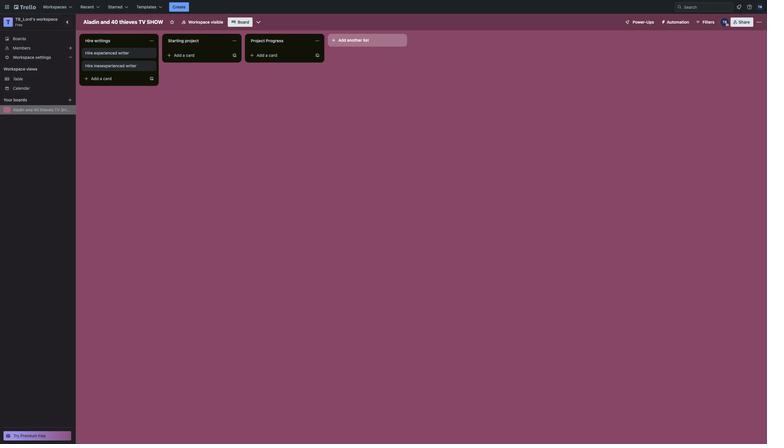 Task type: vqa. For each thing, say whether or not it's contained in the screenshot.
the and
yes



Task type: locate. For each thing, give the bounding box(es) containing it.
0 horizontal spatial add a card button
[[82, 74, 147, 83]]

hire for hire inexexperienced writer
[[85, 63, 93, 68]]

card down inexexperienced
[[103, 76, 112, 81]]

tv down "templates"
[[139, 19, 146, 25]]

0 vertical spatial aladin
[[83, 19, 99, 25]]

writer for hire inexexperienced writer
[[126, 63, 137, 68]]

premium
[[20, 434, 37, 439]]

and inside aladin and 40 thieves tv show link
[[26, 107, 33, 112]]

0 horizontal spatial and
[[26, 107, 33, 112]]

workspace for workspace visible
[[188, 20, 210, 25]]

show menu image
[[757, 19, 763, 25]]

2 horizontal spatial create from template… image
[[315, 53, 320, 58]]

1 horizontal spatial add a card
[[174, 53, 195, 58]]

workspace inside button
[[188, 20, 210, 25]]

2 hire from the top
[[85, 50, 93, 55]]

0 vertical spatial hire
[[85, 38, 93, 43]]

aladin inside text box
[[83, 19, 99, 25]]

add down starting
[[174, 53, 182, 58]]

1 horizontal spatial aladin
[[83, 19, 99, 25]]

a down project progress
[[266, 53, 268, 58]]

open information menu image
[[747, 4, 753, 10]]

primary element
[[0, 0, 768, 14]]

views
[[26, 67, 37, 72]]

add a card down inexexperienced
[[91, 76, 112, 81]]

automation button
[[659, 18, 693, 27]]

t
[[6, 19, 10, 25]]

add down project
[[257, 53, 265, 58]]

writer for hire experienced writer
[[118, 50, 129, 55]]

create from template… image
[[232, 53, 237, 58], [315, 53, 320, 58], [149, 76, 154, 81]]

3 hire from the top
[[85, 63, 93, 68]]

1 vertical spatial writer
[[126, 63, 137, 68]]

0 vertical spatial 40
[[111, 19, 118, 25]]

2 horizontal spatial add a card button
[[247, 51, 313, 60]]

workspace for workspace views
[[4, 67, 25, 72]]

0 vertical spatial aladin and 40 thieves tv show
[[83, 19, 163, 25]]

2 horizontal spatial card
[[269, 53, 278, 58]]

and down starred
[[101, 19, 110, 25]]

share button
[[731, 18, 754, 27]]

workspace down members
[[13, 55, 34, 60]]

hire down the hire writings
[[85, 50, 93, 55]]

hire
[[85, 38, 93, 43], [85, 50, 93, 55], [85, 63, 93, 68]]

tb_lord (tylerblack44) image
[[721, 18, 729, 26]]

a down inexexperienced
[[100, 76, 102, 81]]

customize views image
[[256, 19, 262, 25]]

another
[[347, 38, 362, 43]]

calendar link
[[13, 86, 72, 91]]

add a card button for project
[[165, 51, 230, 60]]

workspace left visible
[[188, 20, 210, 25]]

hire left inexexperienced
[[85, 63, 93, 68]]

add a card button for progress
[[247, 51, 313, 60]]

power-ups
[[633, 20, 654, 25]]

0 vertical spatial workspace
[[188, 20, 210, 25]]

1 vertical spatial 40
[[34, 107, 39, 112]]

0 horizontal spatial a
[[100, 76, 102, 81]]

Board name text field
[[81, 18, 166, 27]]

1 horizontal spatial 40
[[111, 19, 118, 25]]

power-ups button
[[621, 18, 658, 27]]

hire experienced writer
[[85, 50, 129, 55]]

starting project
[[168, 38, 199, 43]]

workspace visible button
[[178, 18, 227, 27]]

1 horizontal spatial create from template… image
[[232, 53, 237, 58]]

and
[[101, 19, 110, 25], [26, 107, 33, 112]]

create from template… image for starting project
[[232, 53, 237, 58]]

add a card button down starting project text field
[[165, 51, 230, 60]]

aladin down boards
[[13, 107, 25, 112]]

1 horizontal spatial a
[[183, 53, 185, 58]]

0 vertical spatial and
[[101, 19, 110, 25]]

add a card button down project progress text box
[[247, 51, 313, 60]]

show down templates popup button
[[147, 19, 163, 25]]

workspace
[[188, 20, 210, 25], [13, 55, 34, 60], [4, 67, 25, 72]]

a
[[183, 53, 185, 58], [266, 53, 268, 58], [100, 76, 102, 81]]

0 horizontal spatial create from template… image
[[149, 76, 154, 81]]

add down inexexperienced
[[91, 76, 99, 81]]

thieves down the starred popup button
[[119, 19, 137, 25]]

thieves down your boards with 1 items element
[[40, 107, 53, 112]]

1 vertical spatial workspace
[[13, 55, 34, 60]]

project progress
[[251, 38, 284, 43]]

0 horizontal spatial tv
[[55, 107, 60, 112]]

share
[[739, 20, 750, 25]]

and inside aladin and 40 thieves tv show text box
[[101, 19, 110, 25]]

aladin and 40 thieves tv show
[[83, 19, 163, 25], [13, 107, 73, 112]]

starred
[[108, 4, 122, 9]]

1 vertical spatial aladin
[[13, 107, 25, 112]]

add a card down project progress
[[257, 53, 278, 58]]

2 vertical spatial hire
[[85, 63, 93, 68]]

hire for hire experienced writer
[[85, 50, 93, 55]]

40 down starred
[[111, 19, 118, 25]]

workspace inside dropdown button
[[13, 55, 34, 60]]

0 vertical spatial writer
[[118, 50, 129, 55]]

0 vertical spatial thieves
[[119, 19, 137, 25]]

writer up hire inexexperienced writer link
[[118, 50, 129, 55]]

your boards
[[4, 97, 27, 102]]

star or unstar board image
[[170, 20, 174, 25]]

1 horizontal spatial aladin and 40 thieves tv show
[[83, 19, 163, 25]]

card for project
[[186, 53, 195, 58]]

card
[[186, 53, 195, 58], [269, 53, 278, 58], [103, 76, 112, 81]]

show down the "add board" icon
[[61, 107, 73, 112]]

table
[[13, 76, 23, 81]]

aladin and 40 thieves tv show down the starred popup button
[[83, 19, 163, 25]]

card down project
[[186, 53, 195, 58]]

0 horizontal spatial add a card
[[91, 76, 112, 81]]

boards link
[[0, 34, 76, 43]]

1 hire from the top
[[85, 38, 93, 43]]

tv down calendar link
[[55, 107, 60, 112]]

tv
[[139, 19, 146, 25], [55, 107, 60, 112]]

a down starting project in the top left of the page
[[183, 53, 185, 58]]

add a card button
[[165, 51, 230, 60], [247, 51, 313, 60], [82, 74, 147, 83]]

hire inside text field
[[85, 38, 93, 43]]

power-
[[633, 20, 647, 25]]

members
[[13, 46, 30, 50]]

2 horizontal spatial add a card
[[257, 53, 278, 58]]

aladin down recent dropdown button
[[83, 19, 99, 25]]

0 horizontal spatial show
[[61, 107, 73, 112]]

1 horizontal spatial tv
[[139, 19, 146, 25]]

1 vertical spatial show
[[61, 107, 73, 112]]

2 horizontal spatial a
[[266, 53, 268, 58]]

hire writings
[[85, 38, 110, 43]]

add a card for project
[[174, 53, 195, 58]]

aladin
[[83, 19, 99, 25], [13, 107, 25, 112]]

40 down your boards with 1 items element
[[34, 107, 39, 112]]

create from template… image for project progress
[[315, 53, 320, 58]]

aladin and 40 thieves tv show down your boards with 1 items element
[[13, 107, 73, 112]]

0 horizontal spatial aladin and 40 thieves tv show
[[13, 107, 73, 112]]

table link
[[13, 76, 72, 82]]

card down the progress
[[269, 53, 278, 58]]

0 horizontal spatial 40
[[34, 107, 39, 112]]

settings
[[35, 55, 51, 60]]

members link
[[0, 43, 76, 53]]

boards
[[13, 36, 26, 41]]

add a card down starting project in the top left of the page
[[174, 53, 195, 58]]

workspace up the table
[[4, 67, 25, 72]]

back to home image
[[14, 2, 36, 12]]

add a card
[[174, 53, 195, 58], [257, 53, 278, 58], [91, 76, 112, 81]]

add board image
[[68, 98, 72, 102]]

hire left writings
[[85, 38, 93, 43]]

1 vertical spatial hire
[[85, 50, 93, 55]]

and down your boards with 1 items element
[[26, 107, 33, 112]]

ups
[[647, 20, 654, 25]]

add a card button down hire inexexperienced writer
[[82, 74, 147, 83]]

40
[[111, 19, 118, 25], [34, 107, 39, 112]]

Starting project text field
[[165, 36, 229, 46]]

try
[[13, 434, 19, 439]]

1 horizontal spatial and
[[101, 19, 110, 25]]

1 vertical spatial aladin and 40 thieves tv show
[[13, 107, 73, 112]]

0 vertical spatial show
[[147, 19, 163, 25]]

writer
[[118, 50, 129, 55], [126, 63, 137, 68]]

2 vertical spatial workspace
[[4, 67, 25, 72]]

free
[[15, 23, 22, 27]]

0 vertical spatial tv
[[139, 19, 146, 25]]

project
[[251, 38, 265, 43]]

aladin and 40 thieves tv show link
[[13, 107, 73, 113]]

filters button
[[694, 18, 717, 27]]

add a card for writings
[[91, 76, 112, 81]]

tb_lord's workspace link
[[15, 17, 58, 22]]

0 horizontal spatial card
[[103, 76, 112, 81]]

1 horizontal spatial add a card button
[[165, 51, 230, 60]]

writer down hire experienced writer link
[[126, 63, 137, 68]]

1 horizontal spatial thieves
[[119, 19, 137, 25]]

1 horizontal spatial show
[[147, 19, 163, 25]]

40 inside text box
[[111, 19, 118, 25]]

Hire writings text field
[[82, 36, 146, 46]]

workspace views
[[4, 67, 37, 72]]

0 horizontal spatial thieves
[[40, 107, 53, 112]]

1 horizontal spatial card
[[186, 53, 195, 58]]

thieves
[[119, 19, 137, 25], [40, 107, 53, 112]]

tv inside text box
[[139, 19, 146, 25]]

1 vertical spatial and
[[26, 107, 33, 112]]

add
[[339, 38, 346, 43], [174, 53, 182, 58], [257, 53, 265, 58], [91, 76, 99, 81]]

show
[[147, 19, 163, 25], [61, 107, 73, 112]]



Task type: describe. For each thing, give the bounding box(es) containing it.
add for project progress
[[257, 53, 265, 58]]

try premium free button
[[4, 432, 71, 441]]

sm image
[[659, 18, 667, 26]]

visible
[[211, 20, 223, 25]]

add a card for progress
[[257, 53, 278, 58]]

add left another
[[339, 38, 346, 43]]

experienced
[[94, 50, 117, 55]]

add for hire writings
[[91, 76, 99, 81]]

a for writings
[[100, 76, 102, 81]]

filters
[[703, 20, 715, 25]]

inexexperienced
[[94, 63, 125, 68]]

boards
[[13, 97, 27, 102]]

free
[[38, 434, 46, 439]]

board
[[238, 20, 249, 25]]

try premium free
[[13, 434, 46, 439]]

board link
[[228, 18, 253, 27]]

hire inexexperienced writer link
[[85, 63, 153, 69]]

create from template… image for hire writings
[[149, 76, 154, 81]]

your boards with 1 items element
[[4, 97, 59, 104]]

templates button
[[133, 2, 166, 12]]

writings
[[94, 38, 110, 43]]

recent
[[81, 4, 94, 9]]

add for starting project
[[174, 53, 182, 58]]

workspaces button
[[39, 2, 76, 12]]

Project Progress text field
[[247, 36, 312, 46]]

workspace for workspace settings
[[13, 55, 34, 60]]

1 vertical spatial thieves
[[40, 107, 53, 112]]

this member is an admin of this board. image
[[726, 24, 729, 26]]

thieves inside text box
[[119, 19, 137, 25]]

hire inexexperienced writer
[[85, 63, 137, 68]]

show inside text box
[[147, 19, 163, 25]]

workspace settings
[[13, 55, 51, 60]]

add another list
[[339, 38, 369, 43]]

progress
[[266, 38, 284, 43]]

create button
[[169, 2, 189, 12]]

hire for hire writings
[[85, 38, 93, 43]]

workspaces
[[43, 4, 67, 9]]

a for project
[[183, 53, 185, 58]]

calendar
[[13, 86, 30, 91]]

card for progress
[[269, 53, 278, 58]]

tb_lord's
[[15, 17, 35, 22]]

create
[[173, 4, 186, 9]]

aladin and 40 thieves tv show inside text box
[[83, 19, 163, 25]]

project
[[185, 38, 199, 43]]

workspace
[[36, 17, 58, 22]]

your
[[4, 97, 12, 102]]

workspace settings button
[[0, 53, 76, 62]]

a for progress
[[266, 53, 268, 58]]

workspace navigation collapse icon image
[[64, 18, 72, 26]]

starting
[[168, 38, 184, 43]]

automation
[[667, 20, 690, 25]]

card for writings
[[103, 76, 112, 81]]

t link
[[4, 18, 13, 27]]

0 notifications image
[[736, 4, 743, 11]]

tyler black (tylerblack44) image
[[757, 4, 764, 11]]

add a card button for writings
[[82, 74, 147, 83]]

workspace visible
[[188, 20, 223, 25]]

templates
[[136, 4, 156, 9]]

list
[[363, 38, 369, 43]]

tb_lord's workspace free
[[15, 17, 58, 27]]

0 horizontal spatial aladin
[[13, 107, 25, 112]]

1 vertical spatial tv
[[55, 107, 60, 112]]

search image
[[678, 5, 682, 9]]

Search field
[[682, 3, 733, 11]]

recent button
[[77, 2, 103, 12]]

add another list button
[[328, 34, 407, 47]]

hire experienced writer link
[[85, 50, 153, 56]]

starred button
[[105, 2, 132, 12]]



